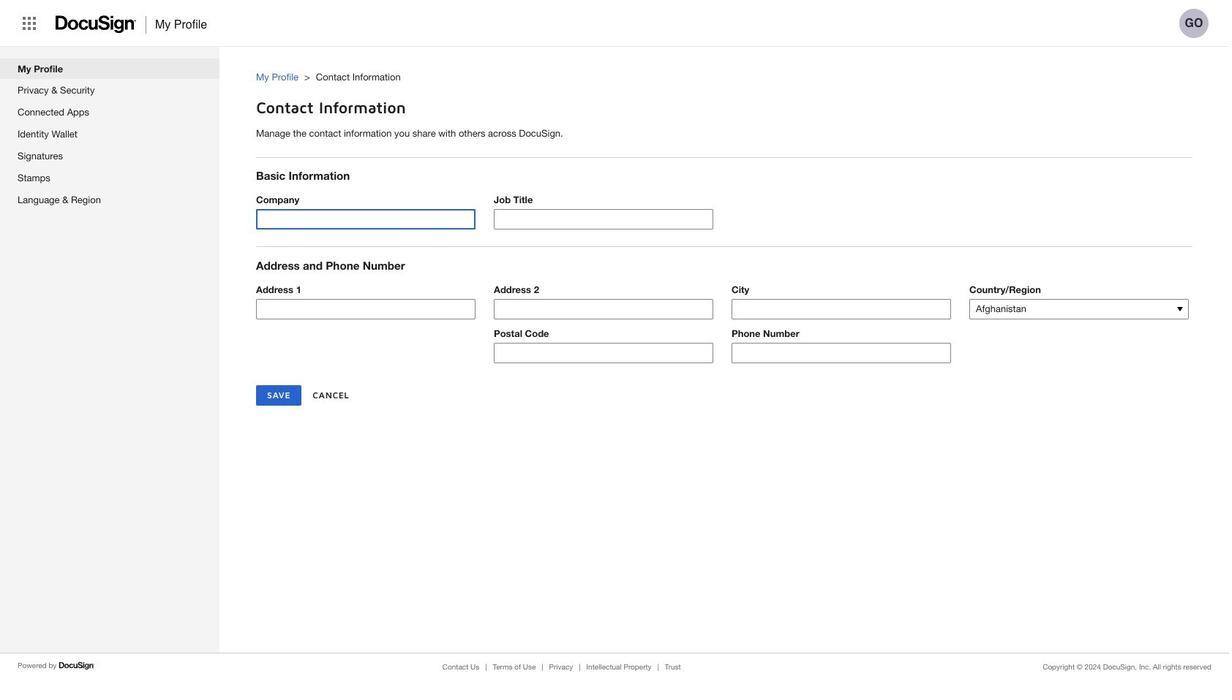 Task type: vqa. For each thing, say whether or not it's contained in the screenshot.
Your Uploaded Profile Image
no



Task type: locate. For each thing, give the bounding box(es) containing it.
None text field
[[495, 210, 713, 229], [257, 300, 475, 319], [495, 300, 713, 319], [495, 210, 713, 229], [257, 300, 475, 319], [495, 300, 713, 319]]

breadcrumb region
[[256, 56, 1230, 88]]

docusign image
[[56, 11, 137, 38], [59, 661, 95, 673]]

None text field
[[257, 210, 475, 229], [733, 300, 951, 319], [495, 344, 713, 363], [733, 344, 951, 363], [257, 210, 475, 229], [733, 300, 951, 319], [495, 344, 713, 363], [733, 344, 951, 363]]

0 vertical spatial docusign image
[[56, 11, 137, 38]]



Task type: describe. For each thing, give the bounding box(es) containing it.
1 vertical spatial docusign image
[[59, 661, 95, 673]]



